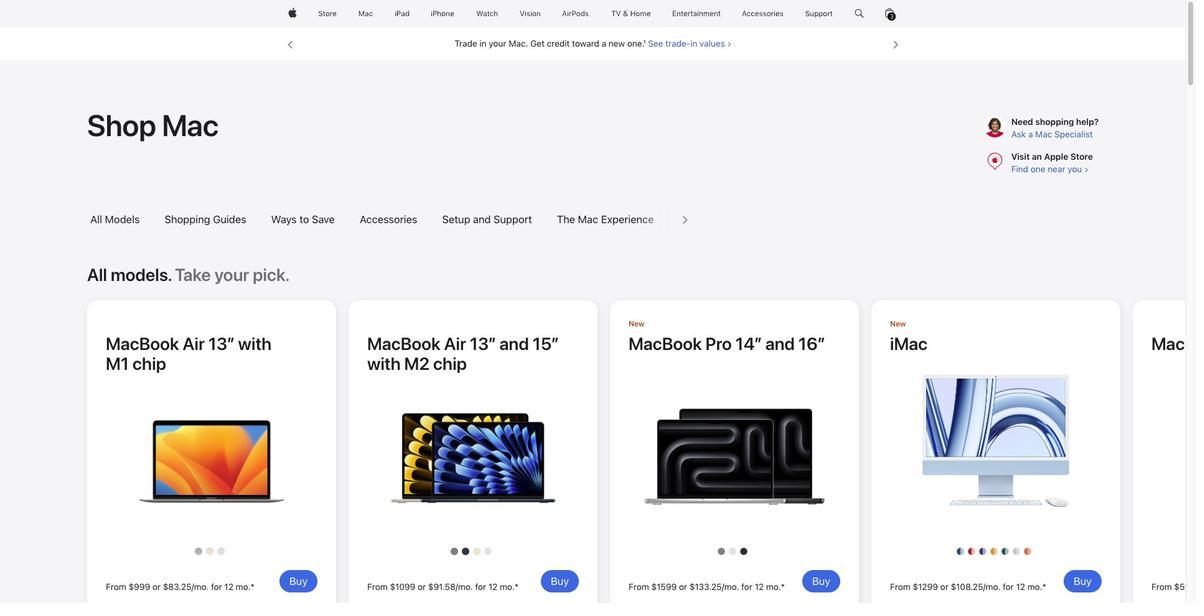 Task type: locate. For each thing, give the bounding box(es) containing it.
0 horizontal spatial new
[[629, 320, 645, 329]]

0 vertical spatial all
[[90, 214, 102, 226]]

specialist
[[1054, 129, 1093, 139]]

1 * from the left
[[250, 583, 254, 593]]

1 buy link from the left
[[279, 571, 317, 593]]

14"
[[735, 334, 762, 355]]

pick.
[[253, 265, 290, 286]]

and inside 'link'
[[473, 214, 491, 226]]

4 mo. from the left
[[1027, 583, 1042, 593]]

1 new from the left
[[629, 320, 645, 329]]

*
[[250, 583, 254, 593], [515, 583, 519, 593], [781, 583, 785, 593], [1042, 583, 1046, 593]]

and left "15""
[[499, 334, 529, 355]]

or right "$1599"
[[679, 583, 687, 593]]

all for all models
[[90, 214, 102, 226]]

a inside need shopping help? ask a mac specialist
[[1028, 129, 1033, 139]]

or right $1099
[[418, 583, 426, 593]]

1 air from the left
[[183, 334, 205, 355]]

with inside macbook air 13" with m1 chip
[[238, 334, 272, 355]]

13" for with
[[208, 334, 234, 355]]

0 vertical spatial a
[[601, 39, 606, 49]]

or right the $999
[[152, 583, 161, 593]]

from left the $999
[[106, 583, 126, 593]]

silver image left orange icon
[[1013, 548, 1020, 556]]

from $599
[[1151, 583, 1195, 593]]

3 * from the left
[[781, 583, 785, 593]]

1 in from the left
[[479, 39, 486, 49]]

take
[[175, 265, 211, 286]]

all
[[90, 214, 102, 226], [87, 265, 107, 286]]

air right m1 chip
[[183, 334, 205, 355]]

orange image
[[1024, 548, 1031, 556]]

your left mac.
[[489, 39, 506, 49]]

/mo. down silver image
[[722, 583, 739, 593]]

1 horizontal spatial 13"
[[470, 334, 496, 355]]

macbook pro 14" and&nbsp;16"
<br /> available colors: list
[[610, 533, 859, 556]]

list item
[[676, 211, 769, 230]]

2 13" from the left
[[470, 334, 496, 355]]

navigation containing all models
[[87, 202, 769, 239]]

macbook air 13" with m1&nbsp;chip available colors: list
[[87, 533, 336, 556]]

a right ask
[[1028, 129, 1033, 139]]

space gray image
[[195, 548, 202, 556], [451, 548, 458, 556], [718, 548, 725, 556]]

0 horizontal spatial space gray image
[[195, 548, 202, 556]]

navigation
[[87, 202, 769, 239]]

macbook inside macbook air 13" and 15" with m2 chip
[[367, 334, 441, 355]]

from $1599 or $133.25 /mo. for 12 mo. *
[[629, 583, 785, 593]]

apple image
[[288, 0, 297, 27]]

3 from from the left
[[629, 583, 649, 593]]

for for $133.25
[[741, 583, 752, 593]]

15"
[[533, 334, 559, 355]]

macbook
[[106, 334, 179, 355], [367, 334, 441, 355], [629, 334, 702, 355]]

1 horizontal spatial and
[[499, 334, 529, 355]]

support
[[493, 214, 532, 226]]

0 horizontal spatial and
[[473, 214, 491, 226]]

new inside new macbook pro 14" and 16"
[[629, 320, 645, 329]]

setup
[[442, 214, 470, 226]]

1 vertical spatial and
[[499, 334, 529, 355]]

support image
[[805, 0, 833, 27]]

2 buy from the left
[[551, 576, 569, 588]]

from left "$1599"
[[629, 583, 649, 593]]

12
[[224, 583, 233, 593], [488, 583, 497, 593], [755, 583, 764, 593], [1016, 583, 1025, 593]]

silver image
[[217, 548, 225, 556], [484, 548, 492, 556], [1013, 548, 1020, 556]]

$1599
[[651, 583, 677, 593]]

0 vertical spatial your
[[489, 39, 506, 49]]

1 or from the left
[[152, 583, 161, 593]]

mo. down macbook air 13" and 15" with m2 chip available colors: list
[[500, 583, 515, 593]]

in left values
[[690, 39, 697, 49]]

or $108.25 /mo. for 12 mo. *
[[940, 583, 1046, 593]]

space gray image inside macbook air 13" and 15" with m2 chip available colors: list
[[451, 548, 458, 556]]

air right the 'm2'
[[444, 334, 466, 355]]

2 12 from the left
[[488, 583, 497, 593]]

2 macbook from the left
[[367, 334, 441, 355]]

purple image
[[979, 548, 987, 556]]

2 from from the left
[[367, 583, 388, 593]]

13"
[[208, 334, 234, 355], [470, 334, 496, 355]]

for
[[211, 583, 222, 593], [475, 583, 486, 593], [741, 583, 752, 593], [1003, 583, 1014, 593]]

macbook inside macbook air 13" with m1 chip
[[106, 334, 179, 355]]

space gray image left gold icon at bottom
[[195, 548, 202, 556]]

search apple.com image
[[854, 0, 864, 27]]

0 horizontal spatial your
[[215, 265, 249, 286]]

or for or $133.25
[[679, 583, 687, 593]]

3 buy from the left
[[812, 576, 830, 588]]

ways to save
[[271, 214, 335, 226]]

from left $1299
[[890, 583, 910, 593]]

ways to save link
[[271, 214, 335, 227]]

3 macbook from the left
[[629, 334, 702, 355]]

1 macbook from the left
[[106, 334, 179, 355]]

for down space black image
[[741, 583, 752, 593]]

1 horizontal spatial new
[[890, 320, 906, 329]]

0 horizontal spatial a
[[601, 39, 606, 49]]

3 for from the left
[[741, 583, 752, 593]]

pink image
[[968, 548, 975, 556]]

all for all models. take your pick.
[[87, 265, 107, 286]]

air for and
[[444, 334, 466, 355]]

buy
[[289, 576, 307, 588], [551, 576, 569, 588], [812, 576, 830, 588], [1074, 576, 1092, 588]]

shopping bag with item count : 3 image
[[885, 0, 894, 27]]

macbook inside new macbook pro 14" and 16"
[[629, 334, 702, 355]]

macbook for macbook air 13" with m1 chip
[[106, 334, 179, 355]]

4 buy link from the left
[[1064, 571, 1102, 593]]

1 horizontal spatial with
[[367, 354, 401, 375]]

buy link for from $999 or $83.25 /mo. for 12 mo. *
[[279, 571, 317, 593]]

0 horizontal spatial air
[[183, 334, 205, 355]]

2 air from the left
[[444, 334, 466, 355]]

12 down orange icon
[[1016, 583, 1025, 593]]

the
[[557, 214, 575, 226]]

from left $1099
[[367, 583, 388, 593]]

and inside macbook air 13" and 15" with m2 chip
[[499, 334, 529, 355]]

2 for from the left
[[475, 583, 486, 593]]

0 horizontal spatial macbook
[[106, 334, 179, 355]]

12 down the macbook air 13" with m1&nbsp;chip available colors: "list"
[[224, 583, 233, 593]]

1 horizontal spatial in
[[690, 39, 697, 49]]

or right $1299
[[940, 583, 948, 593]]

1 space gray image from the left
[[195, 548, 202, 556]]

0 horizontal spatial with
[[238, 334, 272, 355]]

2 * from the left
[[515, 583, 519, 593]]

1 mo. from the left
[[236, 583, 250, 593]]

4 or from the left
[[940, 583, 948, 593]]

in
[[479, 39, 486, 49], [690, 39, 697, 49]]

1 horizontal spatial air
[[444, 334, 466, 355]]

buy for from $1099 or $91.58 /mo. for 12 mo. *
[[551, 576, 569, 588]]

2 horizontal spatial macbook
[[629, 334, 702, 355]]

air inside macbook air 13" with m1 chip
[[183, 334, 205, 355]]

13" inside macbook air 13" and 15" with m2 chip
[[470, 334, 496, 355]]

3 mo. from the left
[[766, 583, 781, 593]]

an
[[1032, 152, 1042, 162]]

space gray image inside the macbook air 13" with m1&nbsp;chip available colors: "list"
[[195, 548, 202, 556]]

24-inch imac available colors: list
[[871, 533, 1120, 556]]

new for imac
[[890, 320, 906, 329]]

13" for and
[[470, 334, 496, 355]]

for down gold icon at bottom
[[211, 583, 222, 593]]

3 or from the left
[[679, 583, 687, 593]]

0 horizontal spatial 13"
[[208, 334, 234, 355]]

mo.
[[236, 583, 250, 593], [500, 583, 515, 593], [766, 583, 781, 593], [1027, 583, 1042, 593]]

in right 'trade'
[[479, 39, 486, 49]]

macbook air 13" with m1 chip
[[106, 334, 272, 375]]

for down starlight image
[[475, 583, 486, 593]]

and
[[473, 214, 491, 226], [499, 334, 529, 355]]

12 down macbook air 13" and 15" with m2 chip available colors: list
[[488, 583, 497, 593]]

1 horizontal spatial silver image
[[484, 548, 492, 556]]

from $999 or $83.25 /mo. for 12 mo. *
[[106, 583, 254, 593]]

macbook for macbook air 13" and 15" with m2 chip
[[367, 334, 441, 355]]

iphone image
[[431, 0, 455, 27]]

with inside macbook air 13" and 15" with m2 chip
[[367, 354, 401, 375]]

accessories image
[[742, 0, 784, 27]]

$599
[[1174, 583, 1195, 593]]

/mo. down midnight icon
[[455, 583, 473, 593]]

new
[[629, 320, 645, 329], [890, 320, 906, 329]]

1 buy from the left
[[289, 576, 307, 588]]

1 13" from the left
[[208, 334, 234, 355]]

2 new from the left
[[890, 320, 906, 329]]

0 vertical spatial and
[[473, 214, 491, 226]]

0 horizontal spatial silver image
[[217, 548, 225, 556]]

4 for from the left
[[1003, 583, 1014, 593]]

shopping guides
[[165, 214, 246, 226]]

buy link for from $1099 or $91.58 /mo. for 12 mo. *
[[541, 571, 579, 593]]

all left models
[[90, 214, 102, 226]]

models
[[105, 214, 140, 226]]

0 horizontal spatial in
[[479, 39, 486, 49]]

m2
[[404, 354, 430, 375]]

$999
[[128, 583, 150, 593]]

new inside new imac
[[890, 320, 906, 329]]

all left models.
[[87, 265, 107, 286]]

a inside group
[[601, 39, 606, 49]]

airpods image
[[562, 0, 589, 27]]

and right setup
[[473, 214, 491, 226]]

a left new
[[601, 39, 606, 49]]

silver image right starlight image
[[484, 548, 492, 556]]

all models link
[[90, 214, 140, 227]]

1 horizontal spatial macbook
[[367, 334, 441, 355]]

from
[[106, 583, 126, 593], [367, 583, 388, 593], [629, 583, 649, 593], [890, 583, 910, 593], [1151, 583, 1172, 593]]

12 down macbook pro 14" and&nbsp;16"
<br /> available colors: list
[[755, 583, 764, 593]]

air inside macbook air 13" and 15" with m2 chip
[[444, 334, 466, 355]]

mo. down the macbook air 13" with m1&nbsp;chip available colors: "list"
[[236, 583, 250, 593]]

2 mo. from the left
[[500, 583, 515, 593]]

2 space gray image from the left
[[451, 548, 458, 556]]

1 vertical spatial your
[[215, 265, 249, 286]]

air
[[183, 334, 205, 355], [444, 334, 466, 355]]

1 silver image from the left
[[217, 548, 225, 556]]

3 buy link from the left
[[802, 571, 840, 593]]

/mo. for or $133.25
[[722, 583, 739, 593]]

1 from from the left
[[106, 583, 126, 593]]

/mo. down gold icon at bottom
[[191, 583, 209, 593]]

find one near you link
[[1011, 164, 1088, 174]]

3 /mo. from the left
[[722, 583, 739, 593]]

2 horizontal spatial silver image
[[1013, 548, 1020, 556]]

/mo. for or $83.25
[[191, 583, 209, 593]]

apple
[[1044, 152, 1068, 162]]

/mo. down yellow image
[[983, 583, 1000, 593]]

3 space gray image from the left
[[718, 548, 725, 556]]

silver image
[[729, 548, 736, 556]]

3 12 from the left
[[755, 583, 764, 593]]

mo. down orange icon
[[1027, 583, 1042, 593]]

space gray image left midnight icon
[[451, 548, 458, 556]]

your right take
[[215, 265, 249, 286]]

2 or from the left
[[418, 583, 426, 593]]

1 vertical spatial all
[[87, 265, 107, 286]]

from for $999
[[106, 583, 126, 593]]

silver image right gold icon at bottom
[[217, 548, 225, 556]]

or for or $91.58
[[418, 583, 426, 593]]

see
[[648, 39, 663, 49]]

mo. down macbook pro 14" and&nbsp;16"
<br /> available colors: list
[[766, 583, 781, 593]]

the mac experience
[[557, 214, 654, 226]]

1 12 from the left
[[224, 583, 233, 593]]

12 for from $999 or $83.25 /mo. for 12 mo. *
[[224, 583, 233, 593]]

midnight image
[[462, 548, 469, 556]]

1 for from the left
[[211, 583, 222, 593]]

space gray image left silver image
[[718, 548, 725, 556]]

1 horizontal spatial space gray image
[[451, 548, 458, 556]]

your
[[489, 39, 506, 49], [215, 265, 249, 286]]

shop
[[87, 108, 156, 144]]

2 horizontal spatial space gray image
[[718, 548, 725, 556]]

* for from $1099 or $91.58 /mo. for 12 mo. *
[[515, 583, 519, 593]]

1 horizontal spatial a
[[1028, 129, 1033, 139]]

store
[[1070, 152, 1093, 162]]

buy for from $999 or $83.25 /mo. for 12 mo. *
[[289, 576, 307, 588]]

buy link
[[279, 571, 317, 593], [541, 571, 579, 593], [802, 571, 840, 593], [1064, 571, 1102, 593]]

/mo. for or $91.58
[[455, 583, 473, 593]]

see trade-in values button
[[648, 37, 731, 50]]

all inside "link"
[[90, 214, 102, 226]]

mac inside all models list
[[1151, 334, 1185, 355]]

a
[[601, 39, 606, 49], [1028, 129, 1033, 139]]

with
[[238, 334, 272, 355], [367, 354, 401, 375]]

one.¹
[[627, 39, 646, 49]]

1 horizontal spatial your
[[489, 39, 506, 49]]

or
[[152, 583, 161, 593], [418, 583, 426, 593], [679, 583, 687, 593], [940, 583, 948, 593]]

2 buy link from the left
[[541, 571, 579, 593]]

list
[[87, 211, 769, 230]]

buy link for from $1599 or $133.25 /mo. for 12 mo. *
[[802, 571, 840, 593]]

gallery group
[[288, 27, 898, 60]]

accessories
[[360, 214, 417, 226]]

1 vertical spatial a
[[1028, 129, 1033, 139]]

for down green image
[[1003, 583, 1014, 593]]

ask a mac specialist link
[[1011, 129, 1093, 139]]

2 /mo. from the left
[[455, 583, 473, 593]]

1 /mo. from the left
[[191, 583, 209, 593]]

from left "$599"
[[1151, 583, 1172, 593]]

13" inside macbook air 13" with m1 chip
[[208, 334, 234, 355]]



Task type: vqa. For each thing, say whether or not it's contained in the screenshot.
first FOR from right
yes



Task type: describe. For each thing, give the bounding box(es) containing it.
from for $1599
[[629, 583, 649, 593]]

shopping guides link
[[165, 214, 246, 227]]

mac inside need shopping help? ask a mac specialist
[[1035, 129, 1052, 139]]

from $1299
[[890, 583, 938, 593]]

$1099
[[390, 583, 415, 593]]

watch image
[[476, 0, 498, 27]]

* for from $1599 or $133.25 /mo. for 12 mo. *
[[781, 583, 785, 593]]

setup and support link
[[442, 214, 532, 227]]

air for with
[[183, 334, 205, 355]]

imac
[[890, 334, 928, 355]]

visit
[[1011, 152, 1030, 162]]

ipad image
[[394, 0, 409, 27]]

visit an apple store find one near you
[[1011, 152, 1093, 174]]

setup and support
[[442, 214, 532, 226]]

near
[[1048, 164, 1065, 174]]

4 * from the left
[[1042, 583, 1046, 593]]

$133.25
[[689, 583, 722, 593]]

mac.
[[509, 39, 528, 49]]

2 silver image from the left
[[484, 548, 492, 556]]

get
[[530, 39, 544, 49]]

store image
[[318, 0, 337, 27]]

tv and home image
[[611, 0, 651, 27]]

mac inside 'list'
[[578, 214, 598, 226]]

$91.58
[[428, 583, 455, 593]]

for for $91.58
[[475, 583, 486, 593]]

5 from from the left
[[1151, 583, 1172, 593]]

buy for from $1599 or $133.25 /mo. for 12 mo. *
[[812, 576, 830, 588]]

shopping
[[1035, 117, 1074, 127]]

list item inside navigation
[[676, 211, 769, 230]]

shopping
[[165, 214, 210, 226]]

chip
[[433, 354, 467, 375]]

space black image
[[740, 548, 748, 556]]

vision image
[[519, 0, 541, 27]]

new macbook pro 14" and 16"
[[629, 320, 825, 355]]

to
[[299, 214, 309, 226]]

2 in from the left
[[690, 39, 697, 49]]

space gray image for macbook air 13" with m1 chip
[[195, 548, 202, 556]]

or for or $83.25
[[152, 583, 161, 593]]

values
[[700, 39, 725, 49]]

all models
[[90, 214, 140, 226]]

for for $83.25
[[211, 583, 222, 593]]

all models. take your pick.
[[87, 265, 290, 286]]

new for macbook pro 14" and 16"
[[629, 320, 645, 329]]

4 12 from the left
[[1016, 583, 1025, 593]]

4 from from the left
[[890, 583, 910, 593]]

$83.25
[[163, 583, 191, 593]]

credit
[[547, 39, 570, 49]]

macbook air 13" and 15" with m2 chip
[[367, 334, 559, 375]]

guides
[[213, 214, 246, 226]]

toward
[[572, 39, 599, 49]]

the mac experience link
[[557, 214, 654, 227]]

4 buy from the left
[[1074, 576, 1092, 588]]

mac mini list
[[1133, 541, 1195, 556]]

ways
[[271, 214, 297, 226]]

mac image
[[358, 0, 373, 27]]

mo. for from $1099 or $91.58 /mo. for 12 mo. *
[[500, 583, 515, 593]]

m1 chip
[[106, 354, 166, 375]]

trade
[[455, 39, 477, 49]]

shop mac
[[87, 108, 218, 144]]

all models list
[[0, 294, 1195, 604]]

mac m
[[1151, 334, 1195, 355]]

one
[[1031, 164, 1045, 174]]

macbook air 13" and 15" with m2 chip available colors: list
[[349, 533, 598, 556]]

ask
[[1011, 129, 1026, 139]]

help?
[[1076, 117, 1099, 127]]

$1299
[[913, 583, 938, 593]]

mo. for from $999 or $83.25 /mo. for 12 mo. *
[[236, 583, 250, 593]]

save
[[312, 214, 335, 226]]

from $1099 or $91.58 /mo. for 12 mo. *
[[367, 583, 519, 593]]

yellow image
[[990, 548, 998, 556]]

12 for from $1599 or $133.25 /mo. for 12 mo. *
[[755, 583, 764, 593]]

new imac
[[890, 320, 928, 355]]

starlight image
[[473, 548, 480, 556]]

entertainment image
[[673, 0, 721, 27]]

mo. for from $1599 or $133.25 /mo. for 12 mo. *
[[766, 583, 781, 593]]

gold image
[[206, 548, 213, 556]]

green image
[[1001, 548, 1009, 556]]

trade in your mac. get credit toward a new one.¹ see trade-in values
[[455, 39, 725, 49]]

pro
[[706, 334, 732, 355]]

3 silver image from the left
[[1013, 548, 1020, 556]]

need
[[1011, 117, 1033, 127]]

from for $1099
[[367, 583, 388, 593]]

list containing all models
[[87, 211, 769, 230]]

models.
[[111, 265, 172, 286]]

* for from $999 or $83.25 /mo. for 12 mo. *
[[250, 583, 254, 593]]

need shopping help? ask a mac specialist
[[1011, 117, 1099, 139]]

space gray image for macbook air 13" and 15" with m2 chip
[[451, 548, 458, 556]]

12 for from $1099 or $91.58 /mo. for 12 mo. *
[[488, 583, 497, 593]]

shop mac main content
[[0, 27, 1195, 604]]

blue image
[[957, 548, 964, 556]]

navigation inside shop mac main content
[[87, 202, 769, 239]]

trade-
[[665, 39, 690, 49]]

and 16"
[[765, 334, 825, 355]]

experience
[[601, 214, 654, 226]]

$108.25
[[951, 583, 983, 593]]

new
[[608, 39, 625, 49]]

find
[[1011, 164, 1028, 174]]

you
[[1068, 164, 1082, 174]]

m
[[1188, 334, 1195, 355]]

accessories link
[[360, 214, 417, 227]]

your inside gallery group
[[489, 39, 506, 49]]

4 /mo. from the left
[[983, 583, 1000, 593]]



